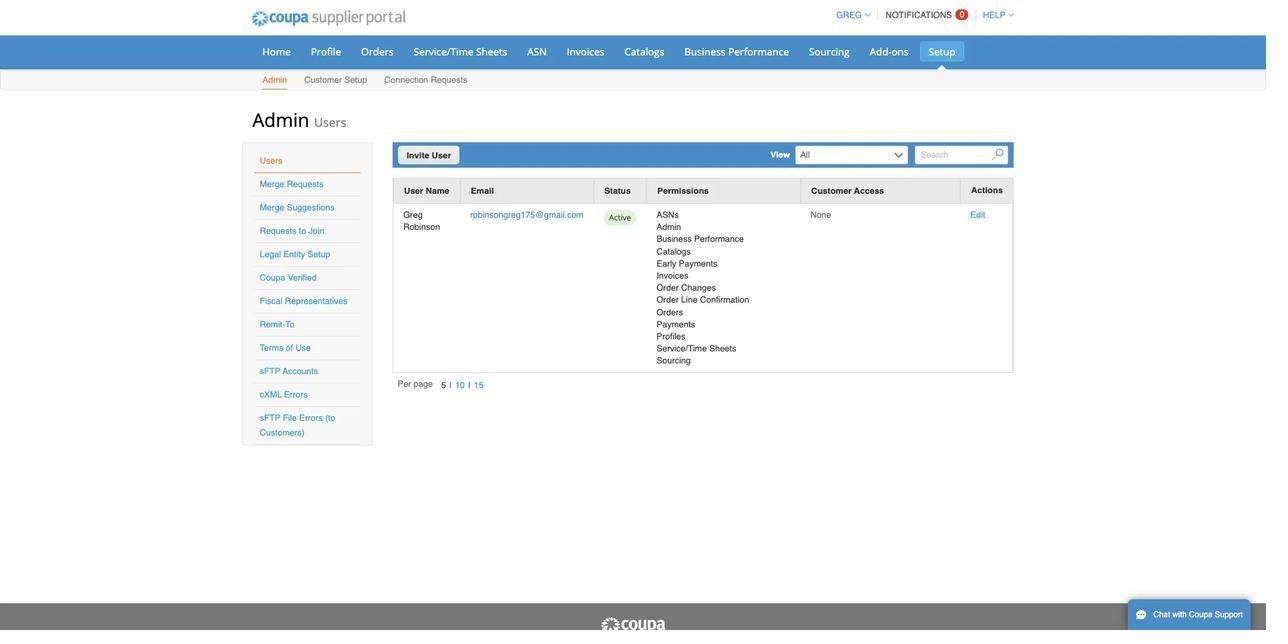 Task type: describe. For each thing, give the bounding box(es) containing it.
sftp accounts link
[[260, 366, 318, 376]]

per page
[[398, 379, 433, 389]]

0 vertical spatial business
[[685, 45, 726, 58]]

0 horizontal spatial setup
[[308, 249, 330, 259]]

sourcing inside asns admin business performance catalogs early payments invoices order changes order line confirmation orders payments profiles service/time sheets sourcing
[[657, 356, 691, 366]]

actions
[[972, 185, 1003, 195]]

invite user link
[[398, 146, 460, 164]]

legal entity setup link
[[260, 249, 330, 259]]

merge suggestions
[[260, 202, 335, 212]]

edit link
[[971, 210, 986, 220]]

add-
[[870, 45, 892, 58]]

0 vertical spatial performance
[[729, 45, 789, 58]]

name
[[426, 186, 450, 196]]

connection requests
[[385, 75, 468, 85]]

none
[[811, 210, 832, 220]]

View text field
[[797, 146, 892, 164]]

invite
[[407, 150, 430, 160]]

1 vertical spatial coupa supplier portal image
[[600, 617, 667, 630]]

requests to join link
[[260, 226, 325, 236]]

home link
[[254, 41, 300, 61]]

chat with coupa support button
[[1128, 599, 1252, 630]]

help link
[[977, 10, 1014, 20]]

business performance link
[[676, 41, 798, 61]]

Search text field
[[915, 146, 1009, 164]]

permissions button
[[658, 184, 709, 198]]

0 horizontal spatial coupa
[[260, 273, 285, 283]]

customer access button
[[812, 184, 885, 198]]

cxml errors
[[260, 389, 308, 400]]

(to
[[325, 413, 335, 423]]

15 button
[[471, 378, 487, 392]]

15
[[474, 380, 484, 390]]

remit-to link
[[260, 319, 295, 329]]

0 vertical spatial orders
[[361, 45, 394, 58]]

user name button
[[404, 184, 450, 198]]

to
[[285, 319, 295, 329]]

status
[[605, 186, 631, 196]]

coupa verified link
[[260, 273, 317, 283]]

connection
[[385, 75, 428, 85]]

merge for merge suggestions
[[260, 202, 285, 212]]

invite user
[[407, 150, 451, 160]]

ons
[[892, 45, 909, 58]]

requests for connection requests
[[431, 75, 468, 85]]

notifications
[[886, 10, 953, 20]]

sheets inside asns admin business performance catalogs early payments invoices order changes order line confirmation orders payments profiles service/time sheets sourcing
[[710, 343, 737, 353]]

1 horizontal spatial user
[[432, 150, 451, 160]]

use
[[296, 343, 311, 353]]

admin users
[[253, 107, 347, 132]]

orders link
[[353, 41, 403, 61]]

admin for admin
[[263, 75, 287, 85]]

customer for customer access
[[812, 186, 852, 196]]

verified
[[288, 273, 317, 283]]

business inside asns admin business performance catalogs early payments invoices order changes order line confirmation orders payments profiles service/time sheets sourcing
[[657, 234, 692, 244]]

1 vertical spatial users
[[260, 156, 283, 166]]

sftp accounts
[[260, 366, 318, 376]]

admin inside asns admin business performance catalogs early payments invoices order changes order line confirmation orders payments profiles service/time sheets sourcing
[[657, 222, 682, 232]]

page
[[414, 379, 433, 389]]

view
[[771, 150, 790, 160]]

invoices inside asns admin business performance catalogs early payments invoices order changes order line confirmation orders payments profiles service/time sheets sourcing
[[657, 271, 689, 281]]

file
[[283, 413, 297, 423]]

2 order from the top
[[657, 295, 679, 305]]

10 button
[[452, 378, 469, 392]]

sftp for sftp accounts
[[260, 366, 281, 376]]

representatives
[[285, 296, 348, 306]]

email
[[471, 186, 494, 196]]

service/time inside asns admin business performance catalogs early payments invoices order changes order line confirmation orders payments profiles service/time sheets sourcing
[[657, 343, 707, 353]]

add-ons
[[870, 45, 909, 58]]

admin link
[[262, 72, 288, 90]]

robinsongreg175@gmail.com
[[470, 210, 584, 220]]

5 button
[[438, 378, 450, 392]]

0 horizontal spatial service/time
[[414, 45, 474, 58]]

catalogs inside asns admin business performance catalogs early payments invoices order changes order line confirmation orders payments profiles service/time sheets sourcing
[[657, 246, 691, 256]]

asns
[[657, 210, 679, 220]]

suggestions
[[287, 202, 335, 212]]

cxml
[[260, 389, 282, 400]]

5 | 10 | 15
[[441, 380, 484, 390]]

fiscal
[[260, 296, 283, 306]]

edit
[[971, 210, 986, 220]]

errors inside sftp file errors (to customers)
[[299, 413, 323, 423]]

email button
[[471, 184, 494, 198]]

customer for customer setup
[[304, 75, 342, 85]]

greg robinson
[[404, 210, 440, 232]]

merge suggestions link
[[260, 202, 335, 212]]

2 | from the left
[[469, 380, 471, 390]]

customers)
[[260, 428, 305, 438]]

0 vertical spatial coupa supplier portal image
[[243, 2, 415, 35]]

greg link
[[831, 10, 870, 20]]

sftp file errors (to customers) link
[[260, 413, 335, 438]]

customer access
[[812, 186, 885, 196]]

chat
[[1154, 610, 1171, 619]]

sourcing link
[[801, 41, 859, 61]]

profile link
[[302, 41, 350, 61]]

user name
[[404, 186, 450, 196]]

line
[[681, 295, 698, 305]]

0 horizontal spatial invoices
[[567, 45, 605, 58]]

sftp for sftp file errors (to customers)
[[260, 413, 281, 423]]

1 order from the top
[[657, 283, 679, 293]]

fiscal representatives
[[260, 296, 348, 306]]

business performance
[[685, 45, 789, 58]]

profile
[[311, 45, 341, 58]]

invoices link
[[558, 41, 613, 61]]



Task type: vqa. For each thing, say whether or not it's contained in the screenshot.
|
yes



Task type: locate. For each thing, give the bounding box(es) containing it.
setup down "orders" link
[[345, 75, 367, 85]]

0 vertical spatial merge
[[260, 179, 285, 189]]

business
[[685, 45, 726, 58], [657, 234, 692, 244]]

requests to join
[[260, 226, 325, 236]]

1 vertical spatial requests
[[287, 179, 324, 189]]

users inside admin users
[[314, 114, 347, 130]]

1 vertical spatial sftp
[[260, 413, 281, 423]]

payments up profiles
[[657, 319, 696, 329]]

1 vertical spatial admin
[[253, 107, 309, 132]]

admin down asns
[[657, 222, 682, 232]]

0 vertical spatial service/time
[[414, 45, 474, 58]]

orders up "connection"
[[361, 45, 394, 58]]

10
[[455, 380, 465, 390]]

0 vertical spatial sheets
[[476, 45, 508, 58]]

status button
[[605, 184, 631, 198]]

0 horizontal spatial greg
[[404, 210, 423, 220]]

greg up robinson
[[404, 210, 423, 220]]

order down early
[[657, 283, 679, 293]]

0 vertical spatial sftp
[[260, 366, 281, 376]]

sftp
[[260, 366, 281, 376], [260, 413, 281, 423]]

greg inside greg robinson
[[404, 210, 423, 220]]

0 horizontal spatial user
[[404, 186, 424, 196]]

service/time sheets
[[414, 45, 508, 58]]

2 sftp from the top
[[260, 413, 281, 423]]

1 horizontal spatial coupa
[[1190, 610, 1213, 619]]

search image
[[992, 149, 1004, 161]]

requests
[[431, 75, 468, 85], [287, 179, 324, 189], [260, 226, 297, 236]]

join
[[309, 226, 325, 236]]

greg inside navigation
[[837, 10, 862, 20]]

legal
[[260, 249, 281, 259]]

1 vertical spatial coupa
[[1190, 610, 1213, 619]]

errors
[[284, 389, 308, 400], [299, 413, 323, 423]]

0 vertical spatial order
[[657, 283, 679, 293]]

customer setup
[[304, 75, 367, 85]]

performance inside asns admin business performance catalogs early payments invoices order changes order line confirmation orders payments profiles service/time sheets sourcing
[[695, 234, 744, 244]]

order left line
[[657, 295, 679, 305]]

customer inside 'link'
[[304, 75, 342, 85]]

profiles
[[657, 331, 686, 341]]

1 horizontal spatial users
[[314, 114, 347, 130]]

requests for merge requests
[[287, 179, 324, 189]]

connection requests link
[[384, 72, 468, 90]]

1 vertical spatial customer
[[812, 186, 852, 196]]

customer down "profile" "link"
[[304, 75, 342, 85]]

legal entity setup
[[260, 249, 330, 259]]

1 vertical spatial performance
[[695, 234, 744, 244]]

1 vertical spatial payments
[[657, 319, 696, 329]]

1 vertical spatial user
[[404, 186, 424, 196]]

greg for greg
[[837, 10, 862, 20]]

0 vertical spatial coupa
[[260, 273, 285, 283]]

0 vertical spatial payments
[[679, 258, 718, 268]]

admin for admin users
[[253, 107, 309, 132]]

asn
[[528, 45, 547, 58]]

merge down merge requests 'link'
[[260, 202, 285, 212]]

2 merge from the top
[[260, 202, 285, 212]]

help
[[983, 10, 1006, 20]]

users up merge requests 'link'
[[260, 156, 283, 166]]

greg up sourcing link
[[837, 10, 862, 20]]

2 vertical spatial admin
[[657, 222, 682, 232]]

0 vertical spatial navigation
[[831, 2, 1014, 28]]

sheets
[[476, 45, 508, 58], [710, 343, 737, 353]]

payments
[[679, 258, 718, 268], [657, 319, 696, 329]]

0 horizontal spatial navigation
[[398, 378, 487, 393]]

1 horizontal spatial |
[[469, 380, 471, 390]]

setup
[[929, 45, 956, 58], [345, 75, 367, 85], [308, 249, 330, 259]]

cxml errors link
[[260, 389, 308, 400]]

0 horizontal spatial sheets
[[476, 45, 508, 58]]

1 horizontal spatial navigation
[[831, 2, 1014, 28]]

requests up suggestions
[[287, 179, 324, 189]]

customer inside button
[[812, 186, 852, 196]]

coupa right with
[[1190, 610, 1213, 619]]

admin
[[263, 75, 287, 85], [253, 107, 309, 132], [657, 222, 682, 232]]

1 vertical spatial sourcing
[[657, 356, 691, 366]]

changes
[[681, 283, 716, 293]]

0 horizontal spatial coupa supplier portal image
[[243, 2, 415, 35]]

1 horizontal spatial service/time
[[657, 343, 707, 353]]

1 horizontal spatial orders
[[657, 307, 683, 317]]

confirmation
[[700, 295, 750, 305]]

business down asns
[[657, 234, 692, 244]]

sheets left asn link
[[476, 45, 508, 58]]

0 horizontal spatial sourcing
[[657, 356, 691, 366]]

1 vertical spatial setup
[[345, 75, 367, 85]]

merge down users link
[[260, 179, 285, 189]]

robinson
[[404, 222, 440, 232]]

coupa inside chat with coupa support 'button'
[[1190, 610, 1213, 619]]

1 vertical spatial catalogs
[[657, 246, 691, 256]]

1 horizontal spatial sourcing
[[809, 45, 850, 58]]

navigation containing per page
[[398, 378, 487, 393]]

greg for greg robinson
[[404, 210, 423, 220]]

0 vertical spatial users
[[314, 114, 347, 130]]

1 horizontal spatial customer
[[812, 186, 852, 196]]

performance
[[729, 45, 789, 58], [695, 234, 744, 244]]

catalogs right the invoices link
[[625, 45, 665, 58]]

of
[[286, 343, 293, 353]]

0 horizontal spatial orders
[[361, 45, 394, 58]]

users link
[[260, 156, 283, 166]]

early
[[657, 258, 677, 268]]

0 horizontal spatial users
[[260, 156, 283, 166]]

| right 5
[[450, 380, 452, 390]]

requests left to
[[260, 226, 297, 236]]

home
[[263, 45, 291, 58]]

1 vertical spatial errors
[[299, 413, 323, 423]]

1 vertical spatial order
[[657, 295, 679, 305]]

requests down service/time sheets link
[[431, 75, 468, 85]]

0 vertical spatial admin
[[263, 75, 287, 85]]

setup down notifications 0
[[929, 45, 956, 58]]

sftp up the 'cxml'
[[260, 366, 281, 376]]

0
[[960, 9, 965, 19]]

robinsongreg175@gmail.com link
[[470, 210, 584, 220]]

active button
[[604, 209, 637, 230]]

user right invite
[[432, 150, 451, 160]]

fiscal representatives link
[[260, 296, 348, 306]]

0 vertical spatial customer
[[304, 75, 342, 85]]

notifications 0
[[886, 9, 965, 20]]

with
[[1173, 610, 1187, 619]]

1 vertical spatial service/time
[[657, 343, 707, 353]]

1 horizontal spatial sheets
[[710, 343, 737, 353]]

remit-
[[260, 319, 285, 329]]

1 horizontal spatial setup
[[345, 75, 367, 85]]

terms
[[260, 343, 284, 353]]

1 | from the left
[[450, 380, 452, 390]]

2 vertical spatial setup
[[308, 249, 330, 259]]

1 vertical spatial merge
[[260, 202, 285, 212]]

customer up "none" on the right top of page
[[812, 186, 852, 196]]

1 merge from the top
[[260, 179, 285, 189]]

active
[[609, 212, 632, 223]]

navigation containing notifications 0
[[831, 2, 1014, 28]]

0 vertical spatial invoices
[[567, 45, 605, 58]]

0 vertical spatial user
[[432, 150, 451, 160]]

service/time sheets link
[[405, 41, 516, 61]]

1 vertical spatial orders
[[657, 307, 683, 317]]

errors left (to
[[299, 413, 323, 423]]

users down customer setup 'link'
[[314, 114, 347, 130]]

0 vertical spatial catalogs
[[625, 45, 665, 58]]

coupa
[[260, 273, 285, 283], [1190, 610, 1213, 619]]

2 horizontal spatial setup
[[929, 45, 956, 58]]

2 vertical spatial requests
[[260, 226, 297, 236]]

catalogs up early
[[657, 246, 691, 256]]

0 vertical spatial greg
[[837, 10, 862, 20]]

invoices right asn link
[[567, 45, 605, 58]]

order
[[657, 283, 679, 293], [657, 295, 679, 305]]

orders inside asns admin business performance catalogs early payments invoices order changes order line confirmation orders payments profiles service/time sheets sourcing
[[657, 307, 683, 317]]

terms of use
[[260, 343, 311, 353]]

user left name on the left of page
[[404, 186, 424, 196]]

access
[[854, 186, 885, 196]]

remit-to
[[260, 319, 295, 329]]

terms of use link
[[260, 343, 311, 353]]

1 sftp from the top
[[260, 366, 281, 376]]

sftp file errors (to customers)
[[260, 413, 335, 438]]

merge for merge requests
[[260, 179, 285, 189]]

1 horizontal spatial invoices
[[657, 271, 689, 281]]

to
[[299, 226, 306, 236]]

|
[[450, 380, 452, 390], [469, 380, 471, 390]]

add-ons link
[[862, 41, 918, 61]]

0 vertical spatial sourcing
[[809, 45, 850, 58]]

permissions
[[658, 186, 709, 196]]

sourcing down profiles
[[657, 356, 691, 366]]

orders
[[361, 45, 394, 58], [657, 307, 683, 317]]

greg
[[837, 10, 862, 20], [404, 210, 423, 220]]

coupa supplier portal image
[[243, 2, 415, 35], [600, 617, 667, 630]]

users
[[314, 114, 347, 130], [260, 156, 283, 166]]

business right catalogs link
[[685, 45, 726, 58]]

1 vertical spatial sheets
[[710, 343, 737, 353]]

merge requests
[[260, 179, 324, 189]]

0 vertical spatial requests
[[431, 75, 468, 85]]

| right 10 in the bottom left of the page
[[469, 380, 471, 390]]

5
[[441, 380, 446, 390]]

1 horizontal spatial greg
[[837, 10, 862, 20]]

errors down accounts
[[284, 389, 308, 400]]

0 vertical spatial errors
[[284, 389, 308, 400]]

payments up changes
[[679, 258, 718, 268]]

sheets down confirmation
[[710, 343, 737, 353]]

sftp inside sftp file errors (to customers)
[[260, 413, 281, 423]]

customer setup link
[[304, 72, 368, 90]]

service/time up connection requests
[[414, 45, 474, 58]]

service/time down profiles
[[657, 343, 707, 353]]

orders down line
[[657, 307, 683, 317]]

support
[[1215, 610, 1244, 619]]

chat with coupa support
[[1154, 610, 1244, 619]]

merge requests link
[[260, 179, 324, 189]]

0 vertical spatial setup
[[929, 45, 956, 58]]

1 horizontal spatial coupa supplier portal image
[[600, 617, 667, 630]]

asn link
[[519, 41, 556, 61]]

sourcing down greg link
[[809, 45, 850, 58]]

1 vertical spatial invoices
[[657, 271, 689, 281]]

1 vertical spatial navigation
[[398, 378, 487, 393]]

1 vertical spatial greg
[[404, 210, 423, 220]]

admin down admin link
[[253, 107, 309, 132]]

catalogs
[[625, 45, 665, 58], [657, 246, 691, 256]]

coupa up fiscal
[[260, 273, 285, 283]]

0 horizontal spatial customer
[[304, 75, 342, 85]]

setup link
[[920, 41, 965, 61]]

user
[[432, 150, 451, 160], [404, 186, 424, 196]]

navigation
[[831, 2, 1014, 28], [398, 378, 487, 393]]

invoices down early
[[657, 271, 689, 281]]

sftp up customers) at the left bottom of page
[[260, 413, 281, 423]]

user inside button
[[404, 186, 424, 196]]

admin down home link
[[263, 75, 287, 85]]

1 vertical spatial business
[[657, 234, 692, 244]]

asns admin business performance catalogs early payments invoices order changes order line confirmation orders payments profiles service/time sheets sourcing
[[657, 210, 750, 366]]

setup down join
[[308, 249, 330, 259]]

0 horizontal spatial |
[[450, 380, 452, 390]]



